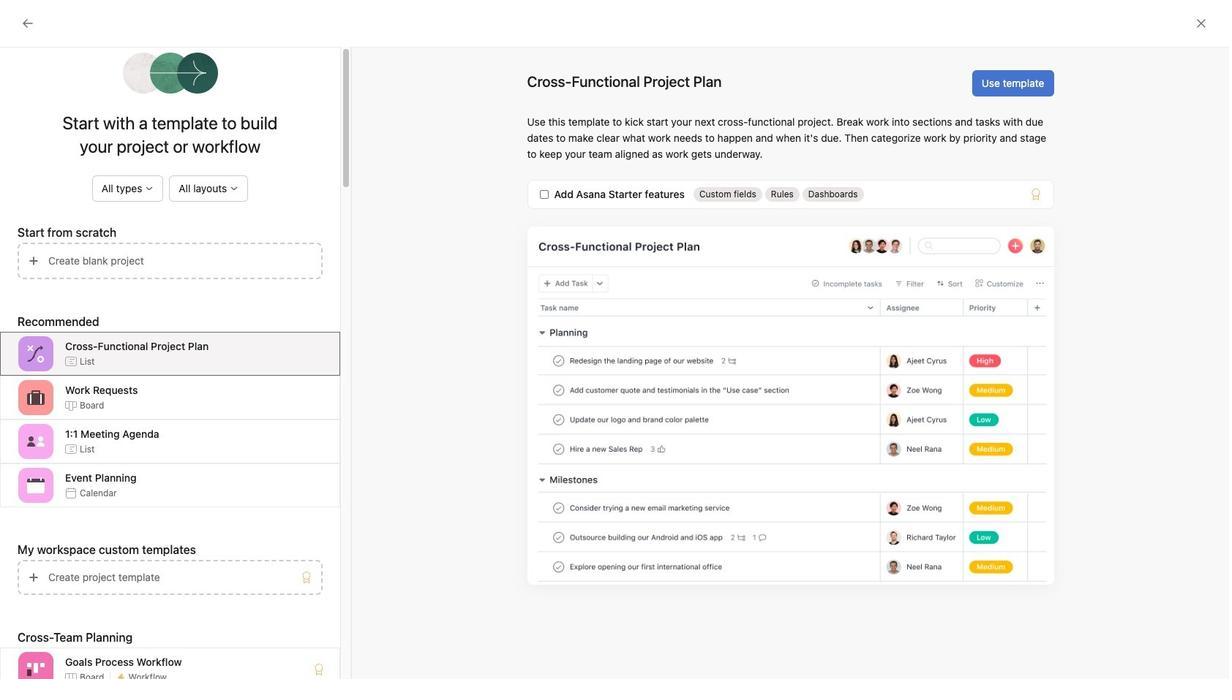 Task type: locate. For each thing, give the bounding box(es) containing it.
0 vertical spatial board image
[[736, 319, 753, 337]]

cross-functional project plan image
[[27, 345, 45, 363]]

mark complete checkbox up mark complete icon
[[273, 364, 291, 382]]

event planning image
[[27, 477, 45, 495]]

0 vertical spatial mark complete checkbox
[[273, 364, 291, 382]]

rocket image
[[934, 267, 952, 284]]

teams element
[[0, 408, 176, 461]]

mark complete checkbox down mark complete image
[[273, 417, 291, 435]]

go back image
[[22, 18, 34, 29]]

board image
[[736, 319, 753, 337], [736, 372, 753, 390]]

list item
[[721, 253, 920, 298], [259, 307, 691, 334], [259, 334, 691, 360], [259, 360, 691, 386], [259, 386, 691, 413], [259, 413, 691, 439], [259, 439, 691, 465]]

1 vertical spatial board image
[[736, 372, 753, 390]]

None checkbox
[[540, 190, 548, 199]]

mark complete image
[[273, 417, 291, 435]]

starred element
[[0, 233, 176, 309]]

insights element
[[0, 133, 176, 233]]

Mark complete checkbox
[[273, 364, 291, 382], [273, 417, 291, 435]]

2 board image from the top
[[736, 372, 753, 390]]

1 vertical spatial mark complete checkbox
[[273, 417, 291, 435]]



Task type: vqa. For each thing, say whether or not it's contained in the screenshot.
Goals Process Workflow "icon"
yes



Task type: describe. For each thing, give the bounding box(es) containing it.
mark complete image
[[273, 364, 291, 382]]

1 mark complete checkbox from the top
[[273, 364, 291, 382]]

hide sidebar image
[[19, 12, 31, 23]]

work requests image
[[27, 389, 45, 407]]

close image
[[1196, 18, 1207, 29]]

goals process workflow image
[[27, 661, 45, 679]]

projects element
[[0, 309, 176, 408]]

add profile photo image
[[276, 218, 311, 253]]

line_and_symbols image
[[934, 319, 952, 337]]

1:1 meeting agenda image
[[27, 433, 45, 451]]

global element
[[0, 36, 176, 124]]

2 mark complete checkbox from the top
[[273, 417, 291, 435]]

1 board image from the top
[[736, 319, 753, 337]]



